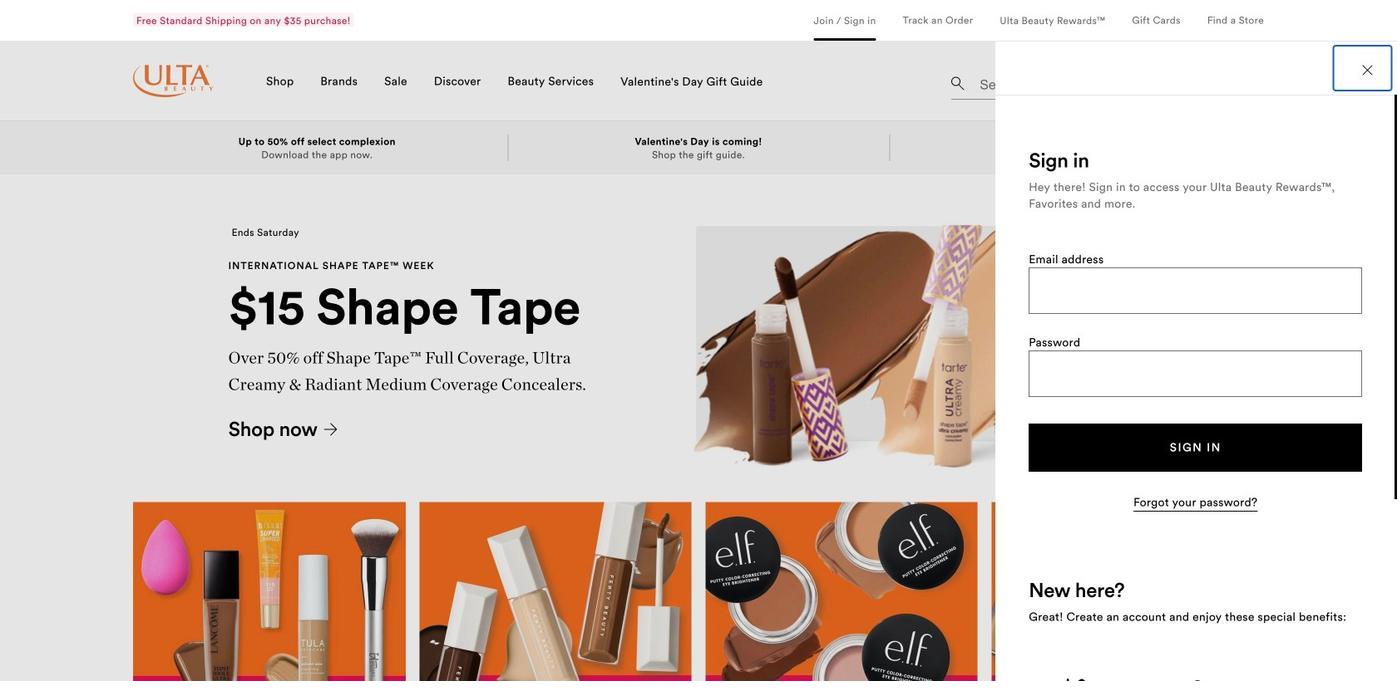 Task type: locate. For each thing, give the bounding box(es) containing it.
$15 shape tape full coverage, ultra creamy & radiant medium coverage concealers. image
[[610, 188, 1297, 476]]

None search field
[[951, 63, 1184, 103]]

Search products and more search field
[[978, 67, 1179, 96]]

region
[[133, 461, 1264, 682]]

None text field
[[1030, 269, 1361, 313]]

None password field
[[1030, 352, 1361, 396]]



Task type: vqa. For each thing, say whether or not it's contained in the screenshot.
search box
yes



Task type: describe. For each thing, give the bounding box(es) containing it.
close image
[[1363, 65, 1373, 75]]

next slide image
[[1251, 467, 1264, 480]]

previous slide image
[[1224, 467, 1237, 480]]



